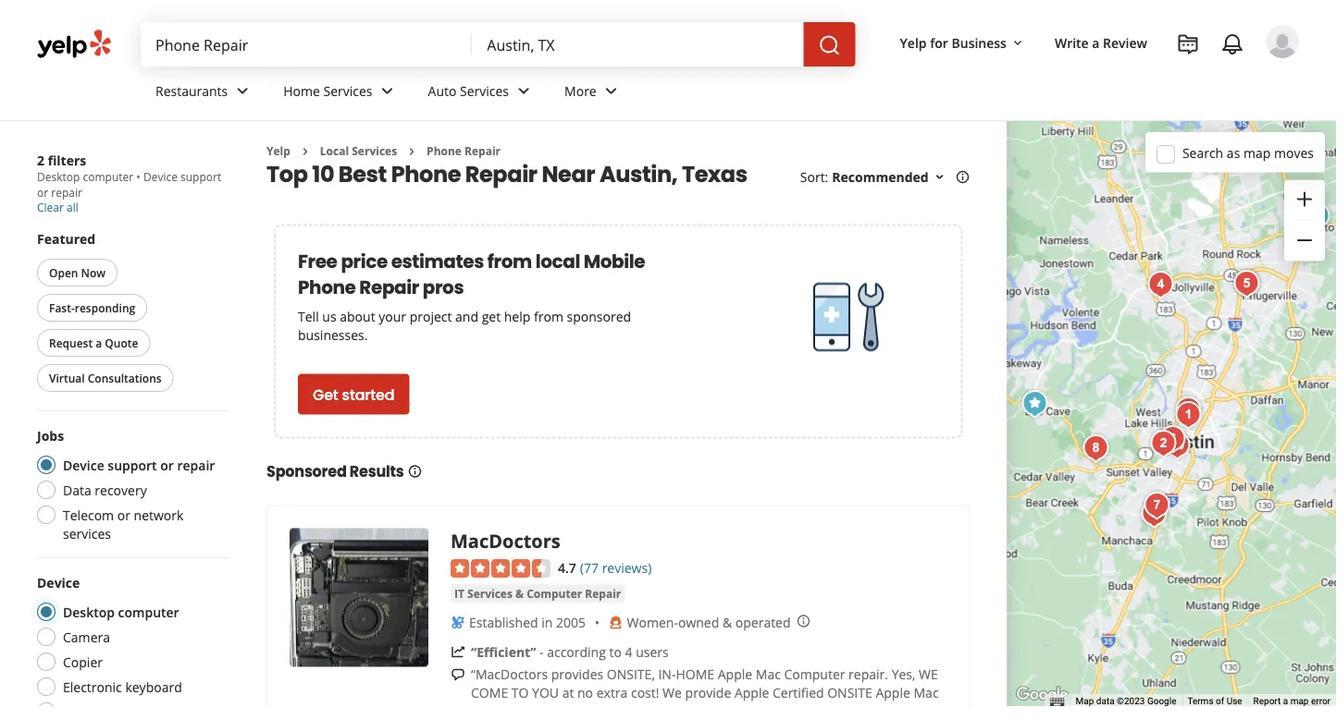 Task type: locate. For each thing, give the bounding box(es) containing it.
1 option group from the top
[[31, 427, 229, 543]]

1 horizontal spatial 16 chevron right v2 image
[[404, 144, 419, 159]]

None field
[[155, 34, 457, 55], [487, 34, 789, 55]]

repair left near
[[465, 159, 537, 190]]

google
[[1147, 696, 1176, 707]]

you
[[532, 684, 559, 702]]

repair inside 'option group'
[[177, 457, 215, 474]]

sponsored
[[567, 308, 631, 326]]

projects image
[[1177, 33, 1199, 56]]

a for write
[[1092, 34, 1100, 51]]

repair up your
[[359, 274, 419, 300]]

ubreakifix image
[[1138, 488, 1175, 525]]

16 chevron down v2 image
[[1010, 36, 1025, 51], [932, 170, 947, 185]]

a inside button
[[96, 335, 102, 351]]

according
[[547, 644, 606, 661]]

0 vertical spatial map
[[1243, 144, 1271, 162]]

featured
[[37, 230, 95, 247]]

16 chevron right v2 image for local services
[[298, 144, 313, 159]]

from
[[487, 248, 532, 274], [534, 308, 563, 326]]

mac up certified
[[756, 666, 781, 683]]

1 vertical spatial computer
[[118, 604, 179, 621]]

24 chevron down v2 image inside more link
[[600, 80, 622, 102]]

repair
[[51, 185, 82, 200], [177, 457, 215, 474], [533, 703, 570, 708]]

started
[[342, 384, 394, 405]]

device support or repair down 'filters'
[[37, 169, 221, 200]]

price
[[341, 248, 388, 274]]

more
[[564, 82, 596, 100]]

electronic keyboard
[[63, 679, 182, 696]]

local
[[535, 248, 580, 274]]

1 horizontal spatial none field
[[487, 34, 789, 55]]

search image
[[818, 34, 841, 57]]

0 horizontal spatial yelp
[[266, 143, 290, 159]]

1 horizontal spatial mac
[[914, 684, 939, 702]]

0 vertical spatial desktop
[[37, 169, 80, 185]]

24 chevron down v2 image inside auto services link
[[513, 80, 535, 102]]

& up established in 2005
[[515, 586, 524, 601]]

24 chevron down v2 image
[[232, 80, 254, 102], [376, 80, 398, 102], [513, 80, 535, 102], [600, 80, 622, 102]]

0 vertical spatial computer
[[527, 586, 582, 601]]

1 vertical spatial a
[[96, 335, 102, 351]]

local services
[[320, 143, 397, 159]]

phone doctor of oakhill image
[[1077, 430, 1114, 467]]

at down no
[[573, 703, 585, 708]]

0 vertical spatial 16 info v2 image
[[955, 170, 970, 185]]

phone repair
[[427, 143, 501, 159]]

2 vertical spatial device
[[37, 574, 80, 592]]

0 horizontal spatial map
[[1243, 144, 1271, 162]]

recovery
[[95, 482, 147, 499]]

onsite
[[827, 684, 872, 702]]

report a map error
[[1253, 696, 1330, 707]]

mac down we
[[914, 684, 939, 702]]

16 chevron down v2 image inside recommended dropdown button
[[932, 170, 947, 185]]

1 vertical spatial option group
[[31, 574, 229, 708]]

computer inside "macdoctors provides onsite, in-home apple mac computer repair. yes, we come to you at no extra cost! we provide apple certified onsite apple mac computer repair at rates 20% lower…"
[[471, 703, 530, 708]]

24 chevron down v2 image for restaurants
[[232, 80, 254, 102]]

1 horizontal spatial a
[[1092, 34, 1100, 51]]

0 vertical spatial a
[[1092, 34, 1100, 51]]

services inside button
[[467, 586, 512, 601]]

services right home
[[323, 82, 372, 100]]

0 vertical spatial option group
[[31, 427, 229, 543]]

pro xi image
[[1298, 198, 1335, 235]]

request a quote button
[[37, 329, 150, 357]]

help
[[504, 308, 530, 326]]

16 chevron down v2 image for yelp for business
[[1010, 36, 1025, 51]]

2 16 chevron right v2 image from the left
[[404, 144, 419, 159]]

0 vertical spatial yelp
[[900, 34, 927, 51]]

1up repairs image
[[1145, 426, 1182, 463]]

1 vertical spatial at
[[573, 703, 585, 708]]

& inside button
[[515, 586, 524, 601]]

16 women owned v2 image
[[608, 616, 623, 630]]

map right 'as'
[[1243, 144, 1271, 162]]

0 vertical spatial mac
[[756, 666, 781, 683]]

(77 reviews)
[[580, 559, 652, 577]]

none field up more link on the top of the page
[[487, 34, 789, 55]]

16 chevron down v2 image inside the yelp for business button
[[1010, 36, 1025, 51]]

2 option group from the top
[[31, 574, 229, 708]]

or up network
[[160, 457, 174, 474]]

network
[[134, 507, 184, 524]]

0 horizontal spatial or
[[37, 185, 48, 200]]

home services
[[283, 82, 372, 100]]

support right •
[[180, 169, 221, 185]]

ruby a. image
[[1266, 25, 1299, 58]]

more link
[[550, 67, 637, 120]]

24 chevron down v2 image for auto services
[[513, 80, 535, 102]]

services for home
[[323, 82, 372, 100]]

0 vertical spatial &
[[515, 586, 524, 601]]

1 horizontal spatial support
[[180, 169, 221, 185]]

2 vertical spatial or
[[117, 507, 130, 524]]

moves
[[1274, 144, 1314, 162]]

20%
[[622, 703, 647, 708]]

phone right best on the left
[[391, 159, 461, 190]]

1 vertical spatial macdoctors image
[[290, 529, 428, 667]]

map left error
[[1290, 696, 1309, 707]]

results
[[350, 462, 404, 482]]

16 chevron down v2 image right recommended
[[932, 170, 947, 185]]

business categories element
[[141, 67, 1299, 120]]

services for local
[[352, 143, 397, 159]]

24 chevron down v2 image for more
[[600, 80, 622, 102]]

0 horizontal spatial a
[[96, 335, 102, 351]]

terms
[[1187, 696, 1213, 707]]

4.7
[[558, 559, 576, 577]]

1 vertical spatial device support or repair
[[63, 457, 215, 474]]

device up the data
[[63, 457, 104, 474]]

or down the recovery
[[117, 507, 130, 524]]

a right the write
[[1092, 34, 1100, 51]]

virtual consultations
[[49, 371, 162, 386]]

apple up 'provide'
[[718, 666, 752, 683]]

0 vertical spatial computer
[[83, 169, 133, 185]]

option group containing device
[[31, 574, 229, 708]]

as
[[1227, 144, 1240, 162]]

1 vertical spatial desktop
[[63, 604, 115, 621]]

0 vertical spatial repair
[[51, 185, 82, 200]]

get
[[313, 384, 338, 405]]

16 info v2 image right recommended dropdown button
[[955, 170, 970, 185]]

none field near
[[487, 34, 789, 55]]

16 chevron down v2 image right "business"
[[1010, 36, 1025, 51]]

a
[[1092, 34, 1100, 51], [96, 335, 102, 351], [1283, 696, 1288, 707]]

16 chevron right v2 image right yelp link
[[298, 144, 313, 159]]

1 horizontal spatial yelp
[[900, 34, 927, 51]]

1 horizontal spatial map
[[1290, 696, 1309, 707]]

0 vertical spatial from
[[487, 248, 532, 274]]

at left no
[[562, 684, 574, 702]]

0 horizontal spatial repair
[[51, 185, 82, 200]]

0 horizontal spatial computer
[[527, 586, 582, 601]]

none field up home
[[155, 34, 457, 55]]

home
[[676, 666, 714, 683]]

responding
[[75, 300, 135, 315]]

restaurants
[[155, 82, 228, 100]]

yelp left the 10
[[266, 143, 290, 159]]

2 horizontal spatial repair
[[533, 703, 570, 708]]

services right local
[[352, 143, 397, 159]]

10
[[312, 159, 334, 190]]

24 chevron down v2 image inside restaurants "link"
[[232, 80, 254, 102]]

2 24 chevron down v2 image from the left
[[376, 80, 398, 102]]

2 vertical spatial computer
[[471, 703, 530, 708]]

16 info v2 image
[[955, 170, 970, 185], [408, 464, 422, 479]]

computer up keyboard
[[118, 604, 179, 621]]

0 vertical spatial macdoctors image
[[1016, 386, 1053, 423]]

24 chevron down v2 image right more
[[600, 80, 622, 102]]

open now button
[[37, 259, 118, 287]]

support up the recovery
[[108, 457, 157, 474]]

1 horizontal spatial from
[[534, 308, 563, 326]]

from left local
[[487, 248, 532, 274]]

desktop down 2 filters
[[37, 169, 80, 185]]

0 horizontal spatial none field
[[155, 34, 457, 55]]

local
[[320, 143, 349, 159]]

device down services at the left bottom
[[37, 574, 80, 592]]

macdoctors image
[[1016, 386, 1053, 423], [290, 529, 428, 667]]

0 horizontal spatial support
[[108, 457, 157, 474]]

computer down the 4.7
[[527, 586, 582, 601]]

get started button
[[298, 374, 409, 415]]

device right •
[[143, 169, 178, 185]]

map region
[[957, 64, 1336, 708]]

computer inside button
[[527, 586, 582, 601]]

fast-
[[49, 300, 75, 315]]

0 horizontal spatial 16 info v2 image
[[408, 464, 422, 479]]

24 chevron down v2 image right auto services at the left of the page
[[513, 80, 535, 102]]

0 vertical spatial 16 chevron down v2 image
[[1010, 36, 1025, 51]]

1 vertical spatial mac
[[914, 684, 939, 702]]

from right help
[[534, 308, 563, 326]]

lower…"
[[651, 703, 699, 708]]

1 horizontal spatial computer
[[784, 666, 845, 683]]

sort:
[[800, 168, 828, 186]]

computer left •
[[83, 169, 133, 185]]

0 horizontal spatial from
[[487, 248, 532, 274]]

services down 4.7 star rating image
[[467, 586, 512, 601]]

clear all link
[[37, 199, 78, 215]]

longhorn mac repair image
[[1228, 266, 1265, 303]]

"macdoctors
[[471, 666, 548, 683]]

error
[[1311, 696, 1330, 707]]

extra
[[596, 684, 628, 702]]

virtual consultations button
[[37, 365, 174, 392]]

1 vertical spatial or
[[160, 457, 174, 474]]

no
[[577, 684, 593, 702]]

1 horizontal spatial or
[[117, 507, 130, 524]]

austin,
[[599, 159, 677, 190]]

group
[[1284, 180, 1325, 261]]

option group
[[31, 427, 229, 543], [31, 574, 229, 708]]

0 horizontal spatial 16 chevron right v2 image
[[298, 144, 313, 159]]

or down 2
[[37, 185, 48, 200]]

1 vertical spatial yelp
[[266, 143, 290, 159]]

16 speech v2 image
[[451, 668, 465, 683]]

women-owned & operated
[[627, 614, 791, 632]]

macdoctors link
[[451, 529, 560, 554]]

computer up certified
[[784, 666, 845, 683]]

0 horizontal spatial macdoctors image
[[290, 529, 428, 667]]

1 vertical spatial &
[[723, 614, 732, 632]]

"efficient"
[[471, 644, 536, 661]]

sponsored
[[266, 462, 347, 482]]

phone inside free price estimates from local mobile phone repair pros tell us about your project and get help from sponsored businesses.
[[298, 274, 356, 300]]

free
[[298, 248, 337, 274]]

1 horizontal spatial repair
[[177, 457, 215, 474]]

phone up us
[[298, 274, 356, 300]]

yelp left "for"
[[900, 34, 927, 51]]

None search field
[[141, 22, 859, 67]]

Find text field
[[155, 34, 457, 55]]

2 vertical spatial a
[[1283, 696, 1288, 707]]

or inside telecom or network services
[[117, 507, 130, 524]]

or
[[37, 185, 48, 200], [160, 457, 174, 474], [117, 507, 130, 524]]

zoom in image
[[1293, 188, 1316, 210]]

device
[[143, 169, 178, 185], [63, 457, 104, 474], [37, 574, 80, 592]]

data
[[63, 482, 91, 499]]

0 horizontal spatial &
[[515, 586, 524, 601]]

repair inside "macdoctors provides onsite, in-home apple mac computer repair. yes, we come to you at no extra cost! we provide apple certified onsite apple mac computer repair at rates 20% lower…"
[[533, 703, 570, 708]]

1 vertical spatial 16 info v2 image
[[408, 464, 422, 479]]

desktop up camera
[[63, 604, 115, 621]]

services right 'auto' on the top left of the page
[[460, 82, 509, 100]]

map
[[1243, 144, 1271, 162], [1290, 696, 1309, 707]]

sponsored results
[[266, 462, 404, 482]]

1 vertical spatial repair
[[177, 457, 215, 474]]

it services & computer repair link
[[451, 585, 625, 603]]

2 vertical spatial repair
[[533, 703, 570, 708]]

use
[[1227, 696, 1242, 707]]

a left quote
[[96, 335, 102, 351]]

ubreakifix by asurion image
[[1159, 427, 1196, 464]]

16 info v2 image right the results
[[408, 464, 422, 479]]

1 horizontal spatial 16 info v2 image
[[955, 170, 970, 185]]

computer
[[83, 169, 133, 185], [118, 604, 179, 621], [471, 703, 530, 708]]

request
[[49, 335, 93, 351]]

option group containing jobs
[[31, 427, 229, 543]]

mac
[[756, 666, 781, 683], [914, 684, 939, 702]]

repair.
[[849, 666, 888, 683]]

& right the 'owned'
[[723, 614, 732, 632]]

2 horizontal spatial a
[[1283, 696, 1288, 707]]

yelp inside button
[[900, 34, 927, 51]]

it services & computer repair button
[[451, 585, 625, 603]]

computer down the come
[[471, 703, 530, 708]]

0 horizontal spatial 16 chevron down v2 image
[[932, 170, 947, 185]]

24 chevron down v2 image right restaurants
[[232, 80, 254, 102]]

support inside 'option group'
[[108, 457, 157, 474]]

24 chevron down v2 image left 'auto' on the top left of the page
[[376, 80, 398, 102]]

2 none field from the left
[[487, 34, 789, 55]]

computer for desktop computer •
[[83, 169, 133, 185]]

desktop for desktop computer •
[[37, 169, 80, 185]]

1 vertical spatial support
[[108, 457, 157, 474]]

a right report
[[1283, 696, 1288, 707]]

support inside device support or repair
[[180, 169, 221, 185]]

1 16 chevron right v2 image from the left
[[298, 144, 313, 159]]

apple
[[718, 666, 752, 683], [735, 684, 769, 702], [876, 684, 910, 702]]

1 none field from the left
[[155, 34, 457, 55]]

16 chevron right v2 image
[[298, 144, 313, 159], [404, 144, 419, 159]]

recommended
[[832, 168, 929, 186]]

1 24 chevron down v2 image from the left
[[232, 80, 254, 102]]

auto services
[[428, 82, 509, 100]]

1 horizontal spatial &
[[723, 614, 732, 632]]

device support or repair up the recovery
[[63, 457, 215, 474]]

a inside "link"
[[1092, 34, 1100, 51]]

it services & computer repair
[[454, 586, 621, 601]]

4 24 chevron down v2 image from the left
[[600, 80, 622, 102]]

24 chevron down v2 image inside home services link
[[376, 80, 398, 102]]

map
[[1076, 696, 1094, 707]]

16 chevron right v2 image left 'phone repair' link
[[404, 144, 419, 159]]

1 vertical spatial computer
[[784, 666, 845, 683]]

zoom out image
[[1293, 229, 1316, 252]]

0 vertical spatial support
[[180, 169, 221, 185]]

2 horizontal spatial or
[[160, 457, 174, 474]]

1 vertical spatial map
[[1290, 696, 1309, 707]]

1 vertical spatial 16 chevron down v2 image
[[932, 170, 947, 185]]

3 24 chevron down v2 image from the left
[[513, 80, 535, 102]]

repair down (77 reviews)
[[585, 586, 621, 601]]

& for computer
[[515, 586, 524, 601]]

0 vertical spatial device
[[143, 169, 178, 185]]

1 horizontal spatial 16 chevron down v2 image
[[1010, 36, 1025, 51]]

all
[[67, 199, 78, 215]]

user actions element
[[885, 23, 1325, 137]]

info icon image
[[796, 615, 811, 629], [796, 615, 811, 629]]



Task type: describe. For each thing, give the bounding box(es) containing it.
0 vertical spatial at
[[562, 684, 574, 702]]

16 chevron down v2 image for recommended
[[932, 170, 947, 185]]

copier
[[63, 654, 103, 671]]

tell
[[298, 308, 319, 326]]

auto services link
[[413, 67, 550, 120]]

certified
[[773, 684, 824, 702]]

write
[[1055, 34, 1089, 51]]

telecom
[[63, 507, 114, 524]]

rossmann repair group image
[[1170, 392, 1207, 429]]

open
[[49, 265, 78, 280]]

write a review
[[1055, 34, 1147, 51]]

longhorn mac repair image
[[1228, 266, 1265, 303]]

computer inside "macdoctors provides onsite, in-home apple mac computer repair. yes, we come to you at no extra cost! we provide apple certified onsite apple mac computer repair at rates 20% lower…"
[[784, 666, 845, 683]]

telecom or network services
[[63, 507, 184, 543]]

desktop computer •
[[37, 169, 143, 185]]

2 filters
[[37, 151, 86, 169]]

camera
[[63, 629, 110, 646]]

services
[[63, 525, 111, 543]]

provide
[[685, 684, 731, 702]]

repair inside device support or repair
[[51, 185, 82, 200]]

16 established in v2 image
[[451, 616, 465, 630]]

1 horizontal spatial macdoctors image
[[1016, 386, 1053, 423]]

yes,
[[892, 666, 915, 683]]

cost!
[[631, 684, 659, 702]]

estimates
[[391, 248, 484, 274]]

featured group
[[33, 229, 229, 396]]

women-
[[627, 614, 678, 632]]

yelp for yelp link
[[266, 143, 290, 159]]

google image
[[1012, 684, 1073, 708]]

provides
[[551, 666, 603, 683]]

Near text field
[[487, 34, 789, 55]]

none field find
[[155, 34, 457, 55]]

(77 reviews) link
[[580, 557, 652, 577]]

fast-responding
[[49, 300, 135, 315]]

data
[[1096, 696, 1115, 707]]

repair inside button
[[585, 586, 621, 601]]

near
[[542, 159, 595, 190]]

home
[[283, 82, 320, 100]]

we
[[919, 666, 938, 683]]

rates
[[588, 703, 619, 708]]

1 vertical spatial device
[[63, 457, 104, 474]]

jobs
[[37, 427, 64, 445]]

services for auto
[[460, 82, 509, 100]]

top 10 best phone repair near austin, texas
[[266, 159, 747, 190]]

review
[[1103, 34, 1147, 51]]

terms of use link
[[1187, 696, 1242, 707]]

24 chevron down v2 image for home services
[[376, 80, 398, 102]]

local services link
[[320, 143, 397, 159]]

electronic
[[63, 679, 122, 696]]

to
[[609, 644, 622, 661]]

established
[[469, 614, 538, 632]]

4.7 star rating image
[[451, 560, 551, 578]]

data recovery
[[63, 482, 147, 499]]

phone down 'auto' on the top left of the page
[[427, 143, 462, 159]]

businesses.
[[298, 327, 368, 344]]

16 trending v2 image
[[451, 645, 465, 660]]

home services link
[[269, 67, 413, 120]]

services for it
[[467, 586, 512, 601]]

1up repairs image
[[1170, 397, 1207, 434]]

project
[[410, 308, 452, 326]]

us
[[322, 308, 336, 326]]

come
[[471, 684, 508, 702]]

texas
[[682, 159, 747, 190]]

16 chevron right v2 image for phone repair
[[404, 144, 419, 159]]

apple right 'provide'
[[735, 684, 769, 702]]

write a review link
[[1047, 26, 1155, 59]]

it
[[454, 586, 464, 601]]

owned
[[678, 614, 719, 632]]

-
[[539, 644, 544, 661]]

about
[[340, 308, 375, 326]]

& for operated
[[723, 614, 732, 632]]

repair inside free price estimates from local mobile phone repair pros tell us about your project and get help from sponsored businesses.
[[359, 274, 419, 300]]

best
[[338, 159, 387, 190]]

©2023
[[1117, 696, 1145, 707]]

a for report
[[1283, 696, 1288, 707]]

cpr cell phone repair south austin image
[[1136, 496, 1173, 533]]

search as map moves
[[1182, 144, 1314, 162]]

get
[[482, 308, 501, 326]]

yelp link
[[266, 143, 290, 159]]

mobile
[[584, 248, 645, 274]]

open now
[[49, 265, 106, 280]]

fast-responding button
[[37, 294, 147, 322]]

pros
[[423, 274, 464, 300]]

top
[[266, 159, 308, 190]]

repair down auto services link
[[465, 143, 501, 159]]

it data recovery image
[[1154, 421, 1191, 458]]

request a quote
[[49, 335, 138, 351]]

for
[[930, 34, 948, 51]]

reviews)
[[602, 559, 652, 577]]

4.7 link
[[558, 557, 576, 577]]

0 vertical spatial device support or repair
[[37, 169, 221, 200]]

apple down yes,
[[876, 684, 910, 702]]

auto
[[428, 82, 456, 100]]

to
[[511, 684, 529, 702]]

virtual
[[49, 371, 85, 386]]

free price estimates from local mobile phone repair pros image
[[802, 270, 895, 362]]

map for error
[[1290, 696, 1309, 707]]

free price estimates from local mobile phone repair pros tell us about your project and get help from sponsored businesses.
[[298, 248, 645, 344]]

restaurants link
[[141, 67, 269, 120]]

macdoctors
[[451, 529, 560, 554]]

a for request
[[96, 335, 102, 351]]

in-
[[658, 666, 676, 683]]

notifications image
[[1221, 33, 1243, 56]]

now
[[81, 265, 106, 280]]

yelp for business
[[900, 34, 1007, 51]]

yelp for yelp for business
[[900, 34, 927, 51]]

2
[[37, 151, 44, 169]]

0 vertical spatial or
[[37, 185, 48, 200]]

1 vertical spatial from
[[534, 308, 563, 326]]

desktop for desktop computer
[[63, 604, 115, 621]]

0 horizontal spatial mac
[[756, 666, 781, 683]]

onsite,
[[607, 666, 655, 683]]

and
[[455, 308, 478, 326]]

keyboard shortcuts image
[[1050, 698, 1065, 707]]

computer for desktop computer
[[118, 604, 179, 621]]

filters
[[48, 151, 86, 169]]

hi-tech gadgets image
[[1142, 266, 1179, 303]]

map for moves
[[1243, 144, 1271, 162]]

2005
[[556, 614, 586, 632]]



Task type: vqa. For each thing, say whether or not it's contained in the screenshot.
The Write within Write a review link
no



